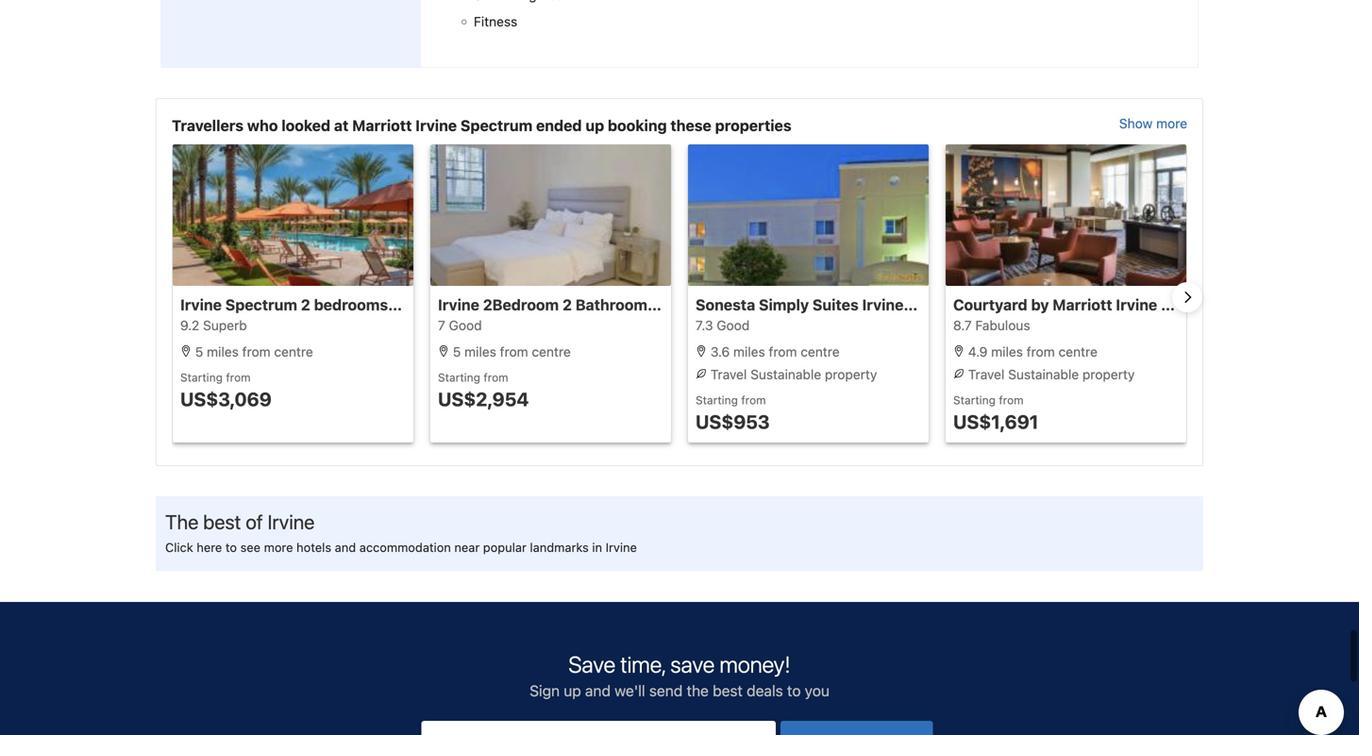 Task type: vqa. For each thing, say whether or not it's contained in the screenshot.
7 February 2024 checkbox
no



Task type: locate. For each thing, give the bounding box(es) containing it.
irvine inside the courtyard by marriott irvine spectrum 8.7 fabulous
[[1116, 296, 1157, 314]]

starting for us$953
[[696, 393, 738, 407]]

sign
[[530, 682, 560, 700]]

5 miles from centre up starting from us$3,069
[[192, 344, 313, 359]]

more inside show more link
[[1156, 115, 1187, 131]]

0 horizontal spatial to
[[225, 540, 237, 554]]

up
[[586, 116, 604, 134], [564, 682, 581, 700]]

to left see
[[225, 540, 237, 554]]

Your email address email field
[[421, 721, 776, 735]]

5
[[195, 344, 203, 359], [453, 344, 461, 359]]

sustainable for us$953
[[751, 366, 821, 382]]

starting for us$3,069
[[180, 371, 223, 384]]

starting inside starting from us$2,954
[[438, 371, 480, 384]]

0 vertical spatial best
[[203, 510, 241, 534]]

2 sustainable from the left
[[1008, 366, 1079, 382]]

4 centre from the left
[[1059, 344, 1098, 359]]

0 vertical spatial more
[[1156, 115, 1187, 131]]

from inside starting from us$3,069
[[226, 371, 251, 384]]

at
[[334, 116, 349, 134]]

from up us$953
[[741, 393, 766, 407]]

from up us$2,954
[[484, 371, 508, 384]]

property down the courtyard by marriott irvine spectrum 8.7 fabulous
[[1083, 366, 1135, 382]]

3 miles from the left
[[733, 344, 765, 359]]

and right 'hotels'
[[335, 540, 356, 554]]

miles right 3.6
[[733, 344, 765, 359]]

1 travel sustainable property from the left
[[707, 366, 877, 382]]

the
[[687, 682, 709, 700]]

miles right 4.9
[[991, 344, 1023, 359]]

sonesta
[[696, 296, 755, 314]]

irvine
[[415, 116, 457, 134], [862, 296, 904, 314], [1116, 296, 1157, 314], [268, 510, 315, 534], [606, 540, 637, 554]]

starting from us$1,691
[[953, 393, 1039, 433]]

miles for 9.2 superb
[[207, 344, 239, 359]]

1 horizontal spatial 5 miles from centre
[[449, 344, 571, 359]]

travel down 4.9
[[968, 366, 1005, 382]]

0 horizontal spatial more
[[264, 540, 293, 554]]

2 horizontal spatial spectrum
[[1161, 296, 1233, 314]]

spectrum inside the courtyard by marriott irvine spectrum 8.7 fabulous
[[1161, 296, 1233, 314]]

travel
[[711, 366, 747, 382], [968, 366, 1005, 382]]

travel for us$953
[[711, 366, 747, 382]]

0 vertical spatial to
[[225, 540, 237, 554]]

property for us$1,691
[[1083, 366, 1135, 382]]

0 horizontal spatial property
[[825, 366, 877, 382]]

5 miles from centre for us$3,069
[[192, 344, 313, 359]]

1 vertical spatial and
[[585, 682, 611, 700]]

property
[[825, 366, 877, 382], [1083, 366, 1135, 382]]

1 horizontal spatial to
[[787, 682, 801, 700]]

show more
[[1119, 115, 1187, 131]]

marriott right 'at'
[[352, 116, 412, 134]]

1 5 from the left
[[195, 344, 203, 359]]

the
[[165, 510, 198, 534]]

and down save
[[585, 682, 611, 700]]

starting for us$2,954
[[438, 371, 480, 384]]

0 horizontal spatial marriott
[[352, 116, 412, 134]]

marriott
[[352, 116, 412, 134], [1053, 296, 1112, 314]]

best
[[203, 510, 241, 534], [713, 682, 743, 700]]

1 horizontal spatial marriott
[[1053, 296, 1112, 314]]

centre for 7.3 good
[[801, 344, 840, 359]]

to left you
[[787, 682, 801, 700]]

1 sustainable from the left
[[751, 366, 821, 382]]

up right the sign
[[564, 682, 581, 700]]

1 miles from the left
[[207, 344, 239, 359]]

5 down 9.2 superb
[[195, 344, 203, 359]]

0 horizontal spatial sustainable
[[751, 366, 821, 382]]

1 5 miles from centre from the left
[[192, 344, 313, 359]]

to
[[225, 540, 237, 554], [787, 682, 801, 700]]

1 horizontal spatial best
[[713, 682, 743, 700]]

1 property from the left
[[825, 366, 877, 382]]

irvine for courtyard by marriott irvine spectrum
[[1116, 296, 1157, 314]]

1 horizontal spatial and
[[585, 682, 611, 700]]

travel for us$1,691
[[968, 366, 1005, 382]]

0 horizontal spatial travel
[[711, 366, 747, 382]]

more right show in the right of the page
[[1156, 115, 1187, 131]]

us$953
[[696, 410, 770, 433]]

properties
[[715, 116, 792, 134]]

1 horizontal spatial property
[[1083, 366, 1135, 382]]

from down simply
[[769, 344, 797, 359]]

us$2,954
[[438, 388, 529, 410]]

centre
[[274, 344, 313, 359], [532, 344, 571, 359], [801, 344, 840, 359], [1059, 344, 1098, 359]]

we'll
[[615, 682, 645, 700]]

show more link
[[1119, 114, 1187, 137]]

save time, save money! sign up and we'll send the best deals to you
[[530, 651, 830, 700]]

see
[[240, 540, 261, 554]]

starting from us$3,069
[[180, 371, 272, 410]]

2 travel from the left
[[968, 366, 1005, 382]]

1 travel from the left
[[711, 366, 747, 382]]

starting inside starting from us$1,691
[[953, 393, 996, 407]]

simply
[[759, 296, 809, 314]]

1 horizontal spatial more
[[1156, 115, 1187, 131]]

1 horizontal spatial spectrum
[[907, 296, 979, 314]]

3.6
[[711, 344, 730, 359]]

1 vertical spatial to
[[787, 682, 801, 700]]

miles down 7 good
[[464, 344, 496, 359]]

irvine inside sonesta simply suites irvine spectrum 7.3 good
[[862, 296, 904, 314]]

9.2 superb
[[180, 317, 247, 333]]

0 horizontal spatial up
[[564, 682, 581, 700]]

starting from us$2,954
[[438, 371, 529, 410]]

starting from us$953
[[696, 393, 770, 433]]

money!
[[720, 651, 791, 677]]

fitness
[[474, 13, 517, 29]]

5 miles from centre up starting from us$2,954
[[449, 344, 571, 359]]

1 vertical spatial up
[[564, 682, 581, 700]]

travel sustainable property down "3.6 miles from centre"
[[707, 366, 877, 382]]

0 horizontal spatial 5
[[195, 344, 203, 359]]

2 miles from the left
[[464, 344, 496, 359]]

save
[[670, 651, 715, 677]]

travel down 3.6
[[711, 366, 747, 382]]

deals
[[747, 682, 783, 700]]

0 horizontal spatial best
[[203, 510, 241, 534]]

from down by
[[1027, 344, 1055, 359]]

the best of irvine click here to see more hotels and accommodation near popular landmarks in irvine
[[165, 510, 637, 554]]

8.7 fabulous
[[953, 317, 1030, 333]]

0 vertical spatial up
[[586, 116, 604, 134]]

1 vertical spatial more
[[264, 540, 293, 554]]

starting
[[180, 371, 223, 384], [438, 371, 480, 384], [696, 393, 738, 407], [953, 393, 996, 407]]

from up us$1,691
[[999, 393, 1024, 407]]

sustainable
[[751, 366, 821, 382], [1008, 366, 1079, 382]]

property down sonesta simply suites irvine spectrum 7.3 good at the top of the page
[[825, 366, 877, 382]]

1 horizontal spatial travel sustainable property
[[965, 366, 1135, 382]]

marriott right by
[[1053, 296, 1112, 314]]

0 vertical spatial and
[[335, 540, 356, 554]]

more right see
[[264, 540, 293, 554]]

from inside starting from us$2,954
[[484, 371, 508, 384]]

centre for 8.7 fabulous
[[1059, 344, 1098, 359]]

5 down 7 good
[[453, 344, 461, 359]]

sonesta simply suites irvine spectrum 7.3 good
[[696, 296, 979, 333]]

save
[[568, 651, 615, 677]]

region
[[157, 144, 1233, 450]]

up right "ended"
[[586, 116, 604, 134]]

starting inside starting from us$953
[[696, 393, 738, 407]]

4.9 miles from centre
[[965, 344, 1098, 359]]

2 centre from the left
[[532, 344, 571, 359]]

landmarks
[[530, 540, 589, 554]]

booking
[[608, 116, 667, 134]]

2 5 miles from centre from the left
[[449, 344, 571, 359]]

0 horizontal spatial travel sustainable property
[[707, 366, 877, 382]]

irvine for sonesta simply suites irvine spectrum
[[862, 296, 904, 314]]

spectrum for us$953
[[907, 296, 979, 314]]

more
[[1156, 115, 1187, 131], [264, 540, 293, 554]]

1 horizontal spatial 5
[[453, 344, 461, 359]]

best right the
[[713, 682, 743, 700]]

travel sustainable property
[[707, 366, 877, 382], [965, 366, 1135, 382]]

to inside the best of irvine click here to see more hotels and accommodation near popular landmarks in irvine
[[225, 540, 237, 554]]

from up starting from us$2,954
[[500, 344, 528, 359]]

travel sustainable property down 4.9 miles from centre
[[965, 366, 1135, 382]]

3 centre from the left
[[801, 344, 840, 359]]

miles for 8.7 fabulous
[[991, 344, 1023, 359]]

in
[[592, 540, 602, 554]]

click
[[165, 540, 193, 554]]

0 horizontal spatial and
[[335, 540, 356, 554]]

2 property from the left
[[1083, 366, 1135, 382]]

1 vertical spatial marriott
[[1053, 296, 1112, 314]]

from up us$3,069
[[226, 371, 251, 384]]

2 travel sustainable property from the left
[[965, 366, 1135, 382]]

spectrum
[[461, 116, 533, 134], [907, 296, 979, 314], [1161, 296, 1233, 314]]

5 miles from centre for us$2,954
[[449, 344, 571, 359]]

sustainable down "3.6 miles from centre"
[[751, 366, 821, 382]]

2 5 from the left
[[453, 344, 461, 359]]

who
[[247, 116, 278, 134]]

courtyard by marriott irvine spectrum 8.7 fabulous
[[953, 296, 1233, 333]]

miles down 9.2 superb
[[207, 344, 239, 359]]

spectrum inside sonesta simply suites irvine spectrum 7.3 good
[[907, 296, 979, 314]]

5 miles from centre
[[192, 344, 313, 359], [449, 344, 571, 359]]

sustainable for us$1,691
[[1008, 366, 1079, 382]]

1 centre from the left
[[274, 344, 313, 359]]

0 horizontal spatial 5 miles from centre
[[192, 344, 313, 359]]

7.3 good
[[696, 317, 750, 333]]

1 horizontal spatial travel
[[968, 366, 1005, 382]]

4 miles from the left
[[991, 344, 1023, 359]]

starting up us$2,954
[[438, 371, 480, 384]]

5 for us$2,954
[[453, 344, 461, 359]]

miles
[[207, 344, 239, 359], [464, 344, 496, 359], [733, 344, 765, 359], [991, 344, 1023, 359]]

sustainable down 4.9 miles from centre
[[1008, 366, 1079, 382]]

starting up us$1,691
[[953, 393, 996, 407]]

from inside starting from us$953
[[741, 393, 766, 407]]

1 horizontal spatial sustainable
[[1008, 366, 1079, 382]]

starting inside starting from us$3,069
[[180, 371, 223, 384]]

from
[[242, 344, 271, 359], [500, 344, 528, 359], [769, 344, 797, 359], [1027, 344, 1055, 359], [226, 371, 251, 384], [484, 371, 508, 384], [741, 393, 766, 407], [999, 393, 1024, 407]]

starting up us$3,069
[[180, 371, 223, 384]]

and inside the save time, save money! sign up and we'll send the best deals to you
[[585, 682, 611, 700]]

best up here
[[203, 510, 241, 534]]

centre for 7 good
[[532, 344, 571, 359]]

1 vertical spatial best
[[713, 682, 743, 700]]

and
[[335, 540, 356, 554], [585, 682, 611, 700]]

more inside the best of irvine click here to see more hotels and accommodation near popular landmarks in irvine
[[264, 540, 293, 554]]

starting up us$953
[[696, 393, 738, 407]]



Task type: describe. For each thing, give the bounding box(es) containing it.
0 vertical spatial marriott
[[352, 116, 412, 134]]

3.6 miles from centre
[[707, 344, 840, 359]]

popular
[[483, 540, 527, 554]]

show
[[1119, 115, 1153, 131]]

these
[[671, 116, 712, 134]]

send
[[649, 682, 683, 700]]

you
[[805, 682, 830, 700]]

centre for 9.2 superb
[[274, 344, 313, 359]]

near
[[454, 540, 480, 554]]

ended
[[536, 116, 582, 134]]

from up starting from us$3,069
[[242, 344, 271, 359]]

suites
[[813, 296, 859, 314]]

7 good
[[438, 317, 482, 333]]

best inside the save time, save money! sign up and we'll send the best deals to you
[[713, 682, 743, 700]]

travel sustainable property for us$953
[[707, 366, 877, 382]]

time,
[[620, 651, 665, 677]]

by
[[1031, 296, 1049, 314]]

best inside the best of irvine click here to see more hotels and accommodation near popular landmarks in irvine
[[203, 510, 241, 534]]

travellers
[[172, 116, 244, 134]]

4.9
[[968, 344, 988, 359]]

us$1,691
[[953, 410, 1039, 433]]

here
[[197, 540, 222, 554]]

1 horizontal spatial up
[[586, 116, 604, 134]]

travel sustainable property for us$1,691
[[965, 366, 1135, 382]]

marriott inside the courtyard by marriott irvine spectrum 8.7 fabulous
[[1053, 296, 1112, 314]]

to inside the save time, save money! sign up and we'll send the best deals to you
[[787, 682, 801, 700]]

and inside the best of irvine click here to see more hotels and accommodation near popular landmarks in irvine
[[335, 540, 356, 554]]

travellers who looked at marriott irvine spectrum ended up booking these properties
[[172, 116, 792, 134]]

accommodation
[[359, 540, 451, 554]]

property for us$953
[[825, 366, 877, 382]]

us$3,069
[[180, 388, 272, 410]]

miles for 7 good
[[464, 344, 496, 359]]

miles for 7.3 good
[[733, 344, 765, 359]]

irvine for the best of irvine
[[268, 510, 315, 534]]

looked
[[282, 116, 330, 134]]

spectrum for us$1,691
[[1161, 296, 1233, 314]]

region containing us$3,069
[[157, 144, 1233, 450]]

up inside the save time, save money! sign up and we'll send the best deals to you
[[564, 682, 581, 700]]

from inside starting from us$1,691
[[999, 393, 1024, 407]]

courtyard
[[953, 296, 1028, 314]]

of
[[246, 510, 263, 534]]

hotels
[[296, 540, 331, 554]]

5 for us$3,069
[[195, 344, 203, 359]]

0 horizontal spatial spectrum
[[461, 116, 533, 134]]

starting for us$1,691
[[953, 393, 996, 407]]



